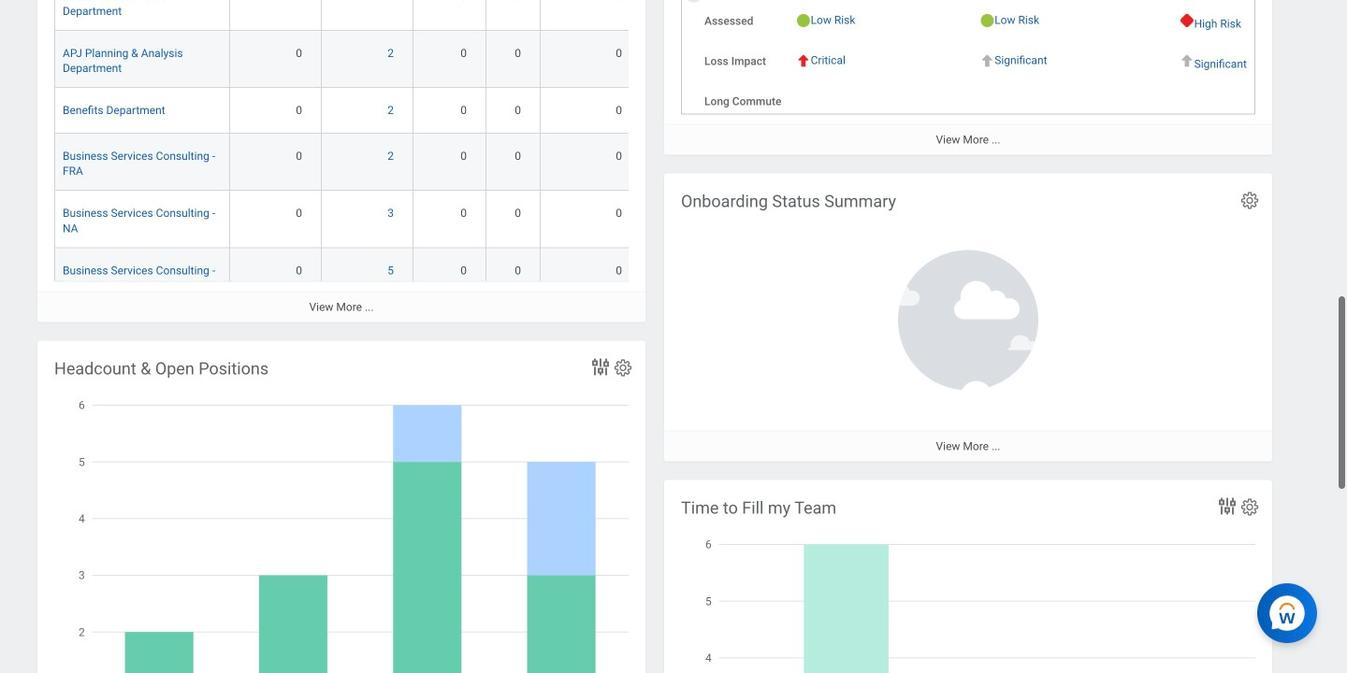 Task type: describe. For each thing, give the bounding box(es) containing it.
cell inside headcount plan to pipeline element
[[322, 0, 414, 31]]

4 row from the top
[[54, 134, 642, 191]]

configure headcount & open positions image
[[613, 358, 634, 379]]

configure and view chart data image for configure headcount & open positions image
[[590, 356, 612, 379]]

2 row from the top
[[54, 31, 642, 88]]

configure onboarding status summary image
[[1240, 190, 1261, 211]]

my team's retention risk element
[[665, 0, 1348, 155]]

3 row from the top
[[54, 88, 642, 134]]

time to fill my team element
[[665, 481, 1273, 674]]

onboarding status summary element
[[665, 174, 1273, 462]]



Task type: vqa. For each thing, say whether or not it's contained in the screenshot.
5th ROW from the bottom of the headcount plan to pipeline element
yes



Task type: locate. For each thing, give the bounding box(es) containing it.
0 vertical spatial configure and view chart data image
[[590, 356, 612, 379]]

collapse image
[[686, 0, 697, 5]]

1 vertical spatial configure and view chart data image
[[1217, 496, 1239, 518]]

headcount plan to pipeline element
[[37, 0, 646, 409]]

configure and view chart data image for configure time to fill my team icon
[[1217, 496, 1239, 518]]

6 row from the top
[[54, 248, 642, 306]]

1 horizontal spatial configure and view chart data image
[[1217, 496, 1239, 518]]

configure and view chart data image left configure headcount & open positions image
[[590, 356, 612, 379]]

1 row from the top
[[54, 0, 642, 31]]

0 horizontal spatial configure and view chart data image
[[590, 356, 612, 379]]

configure and view chart data image left configure time to fill my team icon
[[1217, 496, 1239, 518]]

configure and view chart data image inside time to fill my team element
[[1217, 496, 1239, 518]]

5 row from the top
[[54, 191, 642, 248]]

row
[[54, 0, 642, 31], [54, 31, 642, 88], [54, 88, 642, 134], [54, 134, 642, 191], [54, 191, 642, 248], [54, 248, 642, 306]]

headcount & open positions element
[[37, 341, 646, 674]]

configure and view chart data image
[[590, 356, 612, 379], [1217, 496, 1239, 518]]

cell
[[322, 0, 414, 31]]

configure time to fill my team image
[[1240, 498, 1261, 518]]



